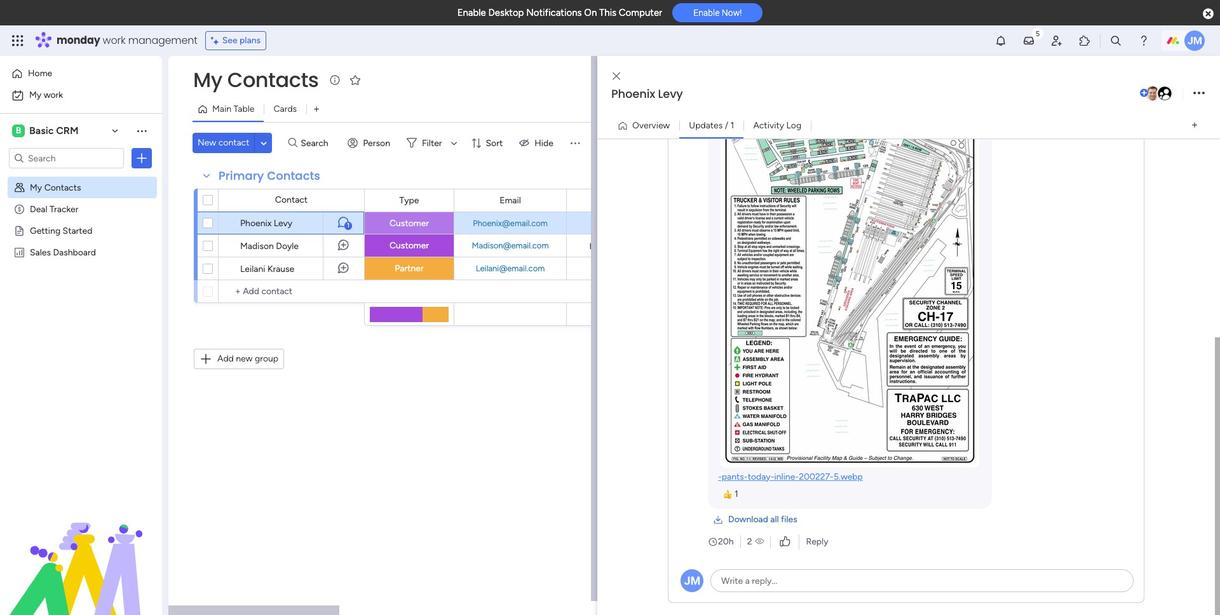 Task type: vqa. For each thing, say whether or not it's contained in the screenshot.
the bottom levy
yes



Task type: locate. For each thing, give the bounding box(es) containing it.
phoenix up madison
[[240, 218, 272, 229]]

a
[[745, 575, 750, 586]]

options image
[[1193, 85, 1205, 102], [135, 152, 148, 165]]

1
[[731, 120, 734, 131], [347, 222, 350, 229], [735, 489, 738, 500]]

phoenix
[[611, 86, 655, 102], [240, 218, 272, 229]]

options image down workspace options icon
[[135, 152, 148, 165]]

customer
[[390, 218, 429, 228], [390, 240, 429, 251]]

phoenix levy
[[611, 86, 683, 102], [240, 218, 292, 229]]

contacts
[[227, 65, 319, 94], [267, 168, 320, 184], [44, 182, 81, 193]]

option
[[0, 176, 162, 178]]

0 vertical spatial options image
[[1193, 85, 1205, 102]]

Email field
[[496, 194, 524, 207]]

my up the deal
[[30, 182, 42, 193]]

1 vertical spatial customer
[[390, 240, 429, 251]]

computer
[[619, 7, 662, 18]]

2 vertical spatial 1
[[735, 489, 738, 500]]

lottie animation image
[[0, 487, 162, 615]]

enable now! button
[[672, 3, 763, 22]]

my down home
[[29, 90, 41, 100]]

1 horizontal spatial phoenix levy
[[611, 86, 683, 102]]

phoenix levy up the madison doyle
[[240, 218, 292, 229]]

getting
[[30, 225, 60, 236]]

1 horizontal spatial 1 button
[[718, 486, 743, 502]]

inline-
[[774, 471, 799, 482]]

add to favorites image
[[349, 73, 362, 86]]

levy inside field
[[658, 86, 683, 102]]

add new group button
[[194, 349, 284, 369]]

1 vertical spatial 1
[[347, 222, 350, 229]]

1 vertical spatial phoenix levy
[[240, 218, 292, 229]]

enable left the desktop
[[457, 7, 486, 18]]

levy
[[658, 86, 683, 102], [274, 218, 292, 229]]

0 horizontal spatial 1
[[347, 222, 350, 229]]

phoenix levy up overview
[[611, 86, 683, 102]]

search everything image
[[1110, 34, 1122, 47]]

sales
[[30, 247, 51, 257]]

phoenix levy inside field
[[611, 86, 683, 102]]

list box containing my contacts
[[0, 174, 162, 434]]

activity log button
[[744, 115, 811, 136]]

1 vertical spatial work
[[44, 90, 63, 100]]

home option
[[8, 64, 154, 84]]

work right monday
[[103, 33, 126, 48]]

1 for the bottommost 1 button
[[735, 489, 738, 500]]

my
[[193, 65, 222, 94], [29, 90, 41, 100], [30, 182, 42, 193]]

filter button
[[402, 133, 462, 153]]

1 for the left 1 button
[[347, 222, 350, 229]]

enable for enable desktop notifications on this computer
[[457, 7, 486, 18]]

new contact
[[198, 137, 249, 148]]

work for monday
[[103, 33, 126, 48]]

customer down the type field
[[390, 218, 429, 228]]

madison@email.com link
[[469, 241, 551, 250]]

0 horizontal spatial my contacts
[[30, 182, 81, 193]]

5.webp
[[834, 471, 863, 482]]

contact
[[218, 137, 249, 148]]

-
[[718, 471, 722, 482]]

1 horizontal spatial phoenix
[[611, 86, 655, 102]]

menu image
[[569, 137, 581, 149]]

contacts up contact at the left top of the page
[[267, 168, 320, 184]]

arrow down image
[[446, 135, 462, 151]]

0 vertical spatial 1 button
[[323, 212, 364, 235]]

work down home
[[44, 90, 63, 100]]

partner
[[395, 263, 424, 274]]

contacts for my contacts field
[[227, 65, 319, 94]]

0 horizontal spatial enable
[[457, 7, 486, 18]]

levy up overview
[[658, 86, 683, 102]]

primary contacts
[[219, 168, 320, 184]]

0 vertical spatial levy
[[658, 86, 683, 102]]

dapulse close image
[[1203, 8, 1214, 20]]

1 horizontal spatial my contacts
[[193, 65, 319, 94]]

madison@email.com
[[472, 241, 549, 250]]

work inside option
[[44, 90, 63, 100]]

1 vertical spatial options image
[[135, 152, 148, 165]]

1 horizontal spatial options image
[[1193, 85, 1205, 102]]

0 horizontal spatial levy
[[274, 218, 292, 229]]

2 horizontal spatial 1
[[735, 489, 738, 500]]

main table button
[[193, 99, 264, 119]]

update feed image
[[1023, 34, 1035, 47]]

show board description image
[[328, 74, 343, 86]]

write
[[721, 575, 743, 586]]

0 vertical spatial phoenix
[[611, 86, 655, 102]]

type
[[399, 195, 419, 206]]

dapulse addbtn image
[[1140, 89, 1148, 97]]

leilani@email.com link
[[473, 264, 547, 273]]

updates / 1
[[689, 120, 734, 131]]

my contacts up table
[[193, 65, 319, 94]]

v2 search image
[[288, 136, 298, 150]]

0 vertical spatial work
[[103, 33, 126, 48]]

1 horizontal spatial work
[[103, 33, 126, 48]]

sort
[[486, 138, 503, 148]]

overview
[[632, 120, 670, 131]]

my up "main"
[[193, 65, 222, 94]]

tracker
[[50, 203, 78, 214]]

customer up partner
[[390, 240, 429, 251]]

2 customer from the top
[[390, 240, 429, 251]]

enable now!
[[693, 8, 742, 18]]

basic crm
[[29, 125, 79, 137]]

options image up add view icon
[[1193, 85, 1205, 102]]

see
[[222, 35, 237, 46]]

1 horizontal spatial 1
[[731, 120, 734, 131]]

-pants-today-inline-200227-5.webp link
[[718, 471, 863, 482]]

1 vertical spatial phoenix
[[240, 218, 272, 229]]

terry turtle image
[[1145, 85, 1161, 102]]

my work link
[[8, 85, 154, 105]]

0 horizontal spatial work
[[44, 90, 63, 100]]

sort button
[[466, 133, 510, 153]]

phoenix down close image
[[611, 86, 655, 102]]

download all files link
[[713, 512, 797, 527]]

files
[[781, 514, 797, 525]]

enable inside button
[[693, 8, 720, 18]]

reply
[[806, 536, 828, 547]]

select product image
[[11, 34, 24, 47]]

leilani@email.com
[[476, 264, 545, 273]]

/
[[725, 120, 728, 131]]

primary
[[219, 168, 264, 184]]

my contacts
[[193, 65, 319, 94], [30, 182, 81, 193]]

list box
[[0, 174, 162, 434]]

enable left now!
[[693, 8, 720, 18]]

monday marketplace image
[[1078, 34, 1091, 47]]

close image
[[613, 71, 620, 81]]

email
[[500, 195, 521, 206]]

0 vertical spatial customer
[[390, 218, 429, 228]]

everyone at beyond imagination image
[[1157, 85, 1173, 102]]

contacts inside field
[[267, 168, 320, 184]]

notifications image
[[995, 34, 1007, 47]]

work
[[103, 33, 126, 48], [44, 90, 63, 100]]

reply...
[[752, 575, 777, 586]]

contacts up cards
[[227, 65, 319, 94]]

0 vertical spatial phoenix levy
[[611, 86, 683, 102]]

2
[[747, 536, 752, 547]]

pants-
[[722, 471, 748, 482]]

Search in workspace field
[[27, 151, 106, 166]]

1 horizontal spatial levy
[[658, 86, 683, 102]]

phoenix@email.com link
[[470, 218, 550, 228]]

Phoenix Levy field
[[608, 86, 1138, 102]]

0 horizontal spatial phoenix levy
[[240, 218, 292, 229]]

contacts for primary contacts field
[[267, 168, 320, 184]]

basic
[[29, 125, 54, 137]]

my contacts up deal tracker
[[30, 182, 81, 193]]

my work
[[29, 90, 63, 100]]

1 horizontal spatial enable
[[693, 8, 720, 18]]

enable
[[457, 7, 486, 18], [693, 8, 720, 18]]

1 button
[[323, 212, 364, 235], [718, 486, 743, 502]]

today-
[[748, 471, 774, 482]]

bindeer
[[589, 241, 620, 251]]

1 vertical spatial levy
[[274, 218, 292, 229]]

levy up "doyle"
[[274, 218, 292, 229]]



Task type: describe. For each thing, give the bounding box(es) containing it.
see plans button
[[205, 31, 266, 50]]

activity log
[[753, 120, 801, 131]]

all
[[770, 514, 779, 525]]

phoenix@email.com
[[473, 218, 548, 228]]

work for my
[[44, 90, 63, 100]]

jeremy miller image
[[1185, 31, 1205, 51]]

hide button
[[514, 133, 561, 153]]

Search field
[[298, 134, 336, 152]]

write a reply...
[[721, 575, 777, 586]]

table
[[234, 104, 254, 114]]

cards button
[[264, 99, 306, 119]]

+ Add contact text field
[[225, 284, 358, 299]]

1 customer from the top
[[390, 218, 429, 228]]

krause
[[267, 264, 294, 275]]

madison
[[240, 241, 274, 252]]

person
[[363, 138, 390, 148]]

5 image
[[1032, 26, 1044, 40]]

sales dashboard
[[30, 247, 96, 257]]

add view image
[[314, 105, 319, 114]]

on
[[584, 7, 597, 18]]

my inside option
[[29, 90, 41, 100]]

0 horizontal spatial 1 button
[[323, 212, 364, 235]]

leilani
[[240, 264, 265, 275]]

my work option
[[8, 85, 154, 105]]

1 vertical spatial my contacts
[[30, 182, 81, 193]]

main
[[212, 104, 231, 114]]

now!
[[722, 8, 742, 18]]

workspace options image
[[135, 124, 148, 137]]

this
[[599, 7, 617, 18]]

activity
[[753, 120, 784, 131]]

monday
[[57, 33, 100, 48]]

add view image
[[1192, 121, 1197, 130]]

madison doyle
[[240, 241, 299, 252]]

plans
[[240, 35, 261, 46]]

deal
[[30, 203, 47, 214]]

cards
[[274, 104, 297, 114]]

My Contacts field
[[190, 65, 322, 94]]

download all files
[[728, 514, 797, 525]]

company
[[592, 195, 630, 206]]

overview button
[[613, 115, 680, 136]]

my inside list box
[[30, 182, 42, 193]]

Primary Contacts field
[[215, 168, 324, 184]]

0 vertical spatial my contacts
[[193, 65, 319, 94]]

public dashboard image
[[13, 246, 25, 258]]

0 vertical spatial 1
[[731, 120, 734, 131]]

0 horizontal spatial options image
[[135, 152, 148, 165]]

add new group
[[217, 353, 278, 364]]

leilani krause
[[240, 264, 294, 275]]

workspace selection element
[[12, 123, 80, 139]]

crm
[[56, 125, 79, 137]]

group
[[255, 353, 278, 364]]

1 vertical spatial 1 button
[[718, 486, 743, 502]]

new
[[236, 353, 253, 364]]

v2 like image
[[780, 535, 790, 549]]

help image
[[1138, 34, 1150, 47]]

Type field
[[396, 194, 422, 207]]

-pants-today-inline-200227-5.webp
[[718, 471, 863, 482]]

contact
[[275, 194, 308, 205]]

b
[[16, 125, 21, 136]]

new contact button
[[193, 133, 255, 153]]

doyle
[[276, 241, 299, 252]]

v2 seen image
[[755, 535, 764, 548]]

management
[[128, 33, 197, 48]]

deal tracker
[[30, 203, 78, 214]]

notifications
[[526, 7, 582, 18]]

lottie animation element
[[0, 487, 162, 615]]

see plans
[[222, 35, 261, 46]]

phoenix inside field
[[611, 86, 655, 102]]

new
[[198, 137, 216, 148]]

getting started
[[30, 225, 92, 236]]

download
[[728, 514, 768, 525]]

contacts up tracker in the left of the page
[[44, 182, 81, 193]]

started
[[63, 225, 92, 236]]

main table
[[212, 104, 254, 114]]

enable for enable now!
[[693, 8, 720, 18]]

log
[[786, 120, 801, 131]]

person button
[[343, 133, 398, 153]]

enable desktop notifications on this computer
[[457, 7, 662, 18]]

invite members image
[[1050, 34, 1063, 47]]

home link
[[8, 64, 154, 84]]

hide
[[535, 138, 553, 148]]

workspace image
[[12, 124, 25, 138]]

desktop
[[488, 7, 524, 18]]

public board image
[[13, 224, 25, 236]]

home
[[28, 68, 52, 79]]

200227-
[[799, 471, 834, 482]]

reply link
[[806, 536, 828, 547]]

updates / 1 button
[[680, 115, 744, 136]]

0 horizontal spatial phoenix
[[240, 218, 272, 229]]

dashboard
[[53, 247, 96, 257]]

20h
[[718, 536, 734, 547]]

updates
[[689, 120, 723, 131]]

angle down image
[[261, 138, 267, 148]]

filter
[[422, 138, 442, 148]]

monday work management
[[57, 33, 197, 48]]

Company field
[[589, 194, 633, 207]]



